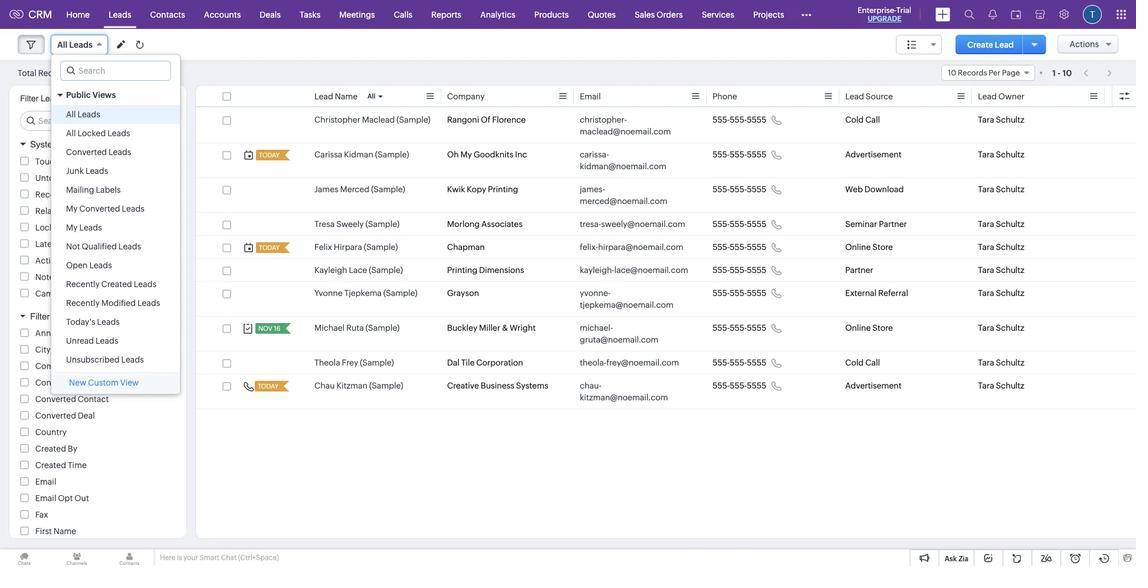 Task type: locate. For each thing, give the bounding box(es) containing it.
tara schultz for james- merced@noemail.com
[[979, 185, 1025, 194]]

0 vertical spatial cold call
[[846, 115, 881, 125]]

record
[[35, 190, 63, 199]]

leads up unsubscribed leads
[[96, 336, 118, 346]]

records for 10
[[959, 68, 988, 77]]

(sample) right sweely
[[366, 220, 400, 229]]

lead up christopher
[[315, 92, 333, 101]]

1 vertical spatial all leads
[[66, 110, 100, 119]]

tara schultz for yvonne- tjepkema@noemail.com
[[979, 289, 1025, 298]]

1 vertical spatial filter
[[30, 311, 50, 322]]

1 horizontal spatial company
[[447, 92, 485, 101]]

schultz for theola-frey@noemail.com
[[997, 358, 1025, 368]]

1 cold from the top
[[846, 115, 864, 125]]

555-555-5555 for yvonne- tjepkema@noemail.com
[[713, 289, 767, 298]]

online store down external referral
[[846, 324, 894, 333]]

unread leads option
[[51, 332, 180, 351]]

miller
[[479, 324, 501, 333]]

555-555-5555 for theola-frey@noemail.com
[[713, 358, 767, 368]]

0 vertical spatial store
[[873, 243, 894, 252]]

8 schultz from the top
[[997, 324, 1025, 333]]

9 tara schultz from the top
[[979, 358, 1025, 368]]

1 vertical spatial recently
[[66, 299, 100, 308]]

2 recently from the top
[[66, 299, 100, 308]]

records for touched
[[71, 157, 103, 166]]

cold call for christopher- maclead@noemail.com
[[846, 115, 881, 125]]

0 vertical spatial today
[[259, 152, 280, 159]]

action up related records action
[[65, 190, 90, 199]]

5555 for carissa- kidman@noemail.com
[[747, 150, 767, 159]]

1 vertical spatial cold call
[[846, 358, 881, 368]]

6 schultz from the top
[[997, 266, 1025, 275]]

2 vertical spatial today
[[258, 383, 279, 391]]

schultz for felix-hirpara@noemail.com
[[997, 243, 1025, 252]]

gruta@noemail.com
[[580, 335, 659, 345]]

1 tara from the top
[[979, 115, 995, 125]]

morlong associates
[[447, 220, 523, 229]]

2 tara schultz from the top
[[979, 150, 1025, 159]]

converted for converted deal
[[35, 411, 76, 421]]

(sample) right tjepkema
[[384, 289, 418, 298]]

2 online store from the top
[[846, 324, 894, 333]]

leads down the qualified on the left
[[89, 261, 112, 270]]

6 tara from the top
[[979, 266, 995, 275]]

store for michael- gruta@noemail.com
[[873, 324, 894, 333]]

filter leads by
[[20, 94, 74, 103]]

row group containing christopher maclead (sample)
[[196, 109, 1137, 410]]

touched records
[[35, 157, 103, 166]]

contacts image
[[105, 550, 154, 567]]

converted for converted leads
[[66, 148, 107, 157]]

call for theola-frey@noemail.com
[[866, 358, 881, 368]]

by for filter
[[52, 311, 63, 322]]

contacts link
[[141, 0, 195, 29]]

3 tara schultz from the top
[[979, 185, 1025, 194]]

recently inside recently created leads option
[[66, 280, 100, 289]]

sales orders
[[635, 10, 683, 19]]

2 vertical spatial today link
[[255, 381, 280, 392]]

1 cold call from the top
[[846, 115, 881, 125]]

555-555-5555 for james- merced@noemail.com
[[713, 185, 767, 194]]

0 horizontal spatial company
[[35, 362, 73, 371]]

0 vertical spatial recently
[[66, 280, 100, 289]]

5 555-555-5555 from the top
[[713, 243, 767, 252]]

0 vertical spatial action
[[65, 190, 90, 199]]

enterprise-
[[858, 6, 897, 14]]

0 horizontal spatial action
[[65, 190, 90, 199]]

store
[[873, 243, 894, 252], [873, 324, 894, 333]]

8 tara schultz from the top
[[979, 324, 1025, 333]]

1 vertical spatial printing
[[447, 266, 478, 275]]

search image
[[965, 9, 975, 19]]

7 5555 from the top
[[747, 289, 767, 298]]

1 vertical spatial my
[[66, 204, 78, 214]]

web download
[[846, 185, 905, 194]]

10 inside 10 records per page field
[[949, 68, 957, 77]]

name up christopher
[[335, 92, 358, 101]]

0 vertical spatial cold
[[846, 115, 864, 125]]

(sample) right frey
[[360, 358, 394, 368]]

8 tara from the top
[[979, 324, 995, 333]]

tara for chau- kitzman@noemail.com
[[979, 381, 995, 391]]

0 vertical spatial call
[[866, 115, 881, 125]]

1 advertisement from the top
[[846, 150, 902, 159]]

10 right "-"
[[1063, 68, 1073, 78]]

converted deal
[[35, 411, 95, 421]]

1 vertical spatial advertisement
[[846, 381, 902, 391]]

recently modified leads option
[[51, 294, 180, 313]]

555-
[[713, 115, 730, 125], [730, 115, 747, 125], [713, 150, 730, 159], [730, 150, 747, 159], [713, 185, 730, 194], [730, 185, 747, 194], [713, 220, 730, 229], [730, 220, 747, 229], [713, 243, 730, 252], [730, 243, 747, 252], [713, 266, 730, 275], [730, 266, 747, 275], [713, 289, 730, 298], [730, 289, 747, 298], [713, 324, 730, 333], [730, 324, 747, 333], [713, 358, 730, 368], [730, 358, 747, 368], [713, 381, 730, 391], [730, 381, 747, 391]]

0 horizontal spatial by
[[52, 311, 63, 322]]

0 vertical spatial advertisement
[[846, 150, 902, 159]]

3 5555 from the top
[[747, 185, 767, 194]]

analytics link
[[471, 0, 525, 29]]

action up my leads option
[[100, 206, 125, 216]]

None field
[[897, 35, 943, 54]]

&
[[502, 324, 508, 333]]

converted account
[[35, 378, 111, 388]]

converted inside option
[[66, 148, 107, 157]]

8 5555 from the top
[[747, 324, 767, 333]]

0 horizontal spatial name
[[54, 527, 76, 537]]

online store for felix-hirpara@noemail.com
[[846, 243, 894, 252]]

carissa kidman (sample) link
[[315, 149, 409, 161]]

company up rangoni at the top
[[447, 92, 485, 101]]

cold call for theola-frey@noemail.com
[[846, 358, 881, 368]]

michael-
[[580, 324, 613, 333]]

leads up filters
[[108, 129, 130, 138]]

9 tara from the top
[[979, 358, 995, 368]]

navigation
[[1079, 64, 1119, 81]]

labels
[[96, 185, 121, 195]]

today link for chau
[[255, 381, 280, 392]]

felix-hirpara@noemail.com link
[[580, 241, 684, 253]]

external referral
[[846, 289, 909, 298]]

10 Records Per Page field
[[942, 65, 1036, 81]]

records left per
[[959, 68, 988, 77]]

all up total records 10
[[57, 40, 67, 50]]

tara schultz for chau- kitzman@noemail.com
[[979, 381, 1025, 391]]

tjepkema@noemail.com
[[580, 300, 674, 310]]

lead left source
[[846, 92, 865, 101]]

all inside field
[[57, 40, 67, 50]]

meetings
[[340, 10, 375, 19]]

download
[[865, 185, 905, 194]]

0 vertical spatial online store
[[846, 243, 894, 252]]

leads right home at the left top of page
[[109, 10, 131, 19]]

create menu element
[[929, 0, 958, 29]]

online for felix-hirpara@noemail.com
[[846, 243, 871, 252]]

kopy
[[467, 185, 487, 194]]

leads inside unsubscribed leads option
[[121, 355, 144, 365]]

felix-
[[580, 243, 599, 252]]

home link
[[57, 0, 99, 29]]

8 555-555-5555 from the top
[[713, 324, 767, 333]]

meetings link
[[330, 0, 385, 29]]

leads up status
[[79, 223, 102, 233]]

my for my converted leads
[[66, 204, 78, 214]]

all up system defined filters
[[66, 129, 76, 138]]

0 vertical spatial locked
[[78, 129, 106, 138]]

leads up modified
[[134, 280, 157, 289]]

0 vertical spatial my
[[461, 150, 472, 159]]

contact
[[78, 395, 109, 404]]

my up latest email status
[[66, 223, 78, 233]]

account
[[78, 378, 111, 388]]

online store for michael- gruta@noemail.com
[[846, 324, 894, 333]]

converted up junk leads
[[66, 148, 107, 157]]

opt
[[58, 494, 73, 504]]

555-555-5555 for felix-hirpara@noemail.com
[[713, 243, 767, 252]]

today link
[[256, 150, 281, 161], [256, 243, 281, 253], [255, 381, 280, 392]]

0 vertical spatial today link
[[256, 150, 281, 161]]

filter inside dropdown button
[[30, 311, 50, 322]]

5555 for kayleigh-lace@noemail.com
[[747, 266, 767, 275]]

my down record action
[[66, 204, 78, 214]]

tara for kayleigh-lace@noemail.com
[[979, 266, 995, 275]]

company down city
[[35, 362, 73, 371]]

leads down home link
[[69, 40, 93, 50]]

1 vertical spatial created
[[35, 445, 66, 454]]

buckley miller & wright
[[447, 324, 536, 333]]

partner up external
[[846, 266, 874, 275]]

9 555-555-5555 from the top
[[713, 358, 767, 368]]

0 vertical spatial online
[[846, 243, 871, 252]]

10 5555 from the top
[[747, 381, 767, 391]]

my for my leads
[[66, 223, 78, 233]]

first
[[35, 527, 52, 537]]

4 tara from the top
[[979, 220, 995, 229]]

calendar image
[[1012, 10, 1022, 19]]

locked up "defined"
[[78, 129, 106, 138]]

christopher maclead (sample)
[[315, 115, 431, 125]]

latest email status
[[35, 239, 107, 249]]

0 vertical spatial filter
[[20, 94, 38, 103]]

name right the first
[[54, 527, 76, 537]]

3 555-555-5555 from the top
[[713, 185, 767, 194]]

filter up annual
[[30, 311, 50, 322]]

9 schultz from the top
[[997, 358, 1025, 368]]

lead down 10 records per page field
[[979, 92, 998, 101]]

10 left per
[[949, 68, 957, 77]]

email
[[580, 92, 601, 101], [60, 239, 81, 249], [35, 478, 56, 487], [35, 494, 56, 504]]

related records action
[[35, 206, 125, 216]]

2 tara from the top
[[979, 150, 995, 159]]

locked
[[78, 129, 106, 138], [35, 223, 64, 232]]

(sample) for james merced (sample)
[[371, 185, 405, 194]]

2 555-555-5555 from the top
[[713, 150, 767, 159]]

all down by
[[66, 110, 76, 119]]

today link for carissa
[[256, 150, 281, 161]]

0 vertical spatial by
[[52, 311, 63, 322]]

channels image
[[53, 550, 101, 567]]

not qualified leads option
[[51, 237, 180, 256]]

1 horizontal spatial action
[[100, 206, 125, 216]]

online down the seminar
[[846, 243, 871, 252]]

1 horizontal spatial partner
[[880, 220, 908, 229]]

my right oh
[[461, 150, 472, 159]]

1 vertical spatial store
[[873, 324, 894, 333]]

converted for converted contact
[[35, 395, 76, 404]]

2 horizontal spatial 10
[[1063, 68, 1073, 78]]

1 online from the top
[[846, 243, 871, 252]]

advertisement for carissa- kidman@noemail.com
[[846, 150, 902, 159]]

created down created by
[[35, 461, 66, 470]]

deals link
[[250, 0, 290, 29]]

2 online from the top
[[846, 324, 871, 333]]

by up time
[[68, 445, 77, 454]]

leads up 'junk leads' option
[[109, 148, 131, 157]]

(sample) for christopher maclead (sample)
[[397, 115, 431, 125]]

by
[[66, 94, 74, 103]]

your
[[184, 554, 198, 562]]

public views region
[[51, 105, 180, 370]]

email up fax
[[35, 494, 56, 504]]

online store
[[846, 243, 894, 252], [846, 324, 894, 333]]

by for created
[[68, 445, 77, 454]]

company
[[447, 92, 485, 101], [35, 362, 73, 371]]

(sample) right kidman
[[375, 150, 409, 159]]

records up filter leads by
[[38, 68, 70, 78]]

tara for tresa-sweely@noemail.com
[[979, 220, 995, 229]]

owner
[[999, 92, 1025, 101]]

online store down seminar partner
[[846, 243, 894, 252]]

public
[[66, 90, 91, 100]]

by up annual
[[52, 311, 63, 322]]

5 schultz from the top
[[997, 243, 1025, 252]]

create lead button
[[956, 35, 1026, 54]]

(sample) right lace
[[369, 266, 403, 275]]

records up mailing labels
[[80, 173, 112, 183]]

leads inside the recently modified leads option
[[138, 299, 160, 308]]

5 tara from the top
[[979, 243, 995, 252]]

10 tara from the top
[[979, 381, 995, 391]]

deal
[[78, 411, 95, 421]]

partner
[[880, 220, 908, 229], [846, 266, 874, 275]]

advertisement
[[846, 150, 902, 159], [846, 381, 902, 391]]

(sample) right kitzman
[[369, 381, 404, 391]]

recently up the 'fields'
[[66, 299, 100, 308]]

row group
[[196, 109, 1137, 410]]

lead right create
[[996, 40, 1015, 49]]

leads right modified
[[138, 299, 160, 308]]

time
[[68, 461, 87, 470]]

(sample) right merced
[[371, 185, 405, 194]]

christopher-
[[580, 115, 627, 125]]

associates
[[482, 220, 523, 229]]

6 555-555-5555 from the top
[[713, 266, 767, 275]]

leads
[[109, 10, 131, 19], [69, 40, 93, 50], [41, 94, 63, 103], [78, 110, 100, 119], [108, 129, 130, 138], [109, 148, 131, 157], [86, 166, 108, 176], [122, 204, 145, 214], [79, 223, 102, 233], [119, 242, 141, 251], [89, 261, 112, 270], [134, 280, 157, 289], [138, 299, 160, 308], [97, 318, 120, 327], [96, 336, 118, 346], [121, 355, 144, 365]]

printing up 'grayson'
[[447, 266, 478, 275]]

5 tara schultz from the top
[[979, 243, 1025, 252]]

chau-
[[580, 381, 602, 391]]

0 horizontal spatial 10
[[71, 69, 80, 78]]

10 up public
[[71, 69, 80, 78]]

1 horizontal spatial 10
[[949, 68, 957, 77]]

1 vertical spatial locked
[[35, 223, 64, 232]]

all leads down home link
[[57, 40, 93, 50]]

4 tara schultz from the top
[[979, 220, 1025, 229]]

5555 for christopher- maclead@noemail.com
[[747, 115, 767, 125]]

1 555-555-5555 from the top
[[713, 115, 767, 125]]

leads down 'recently modified leads'
[[97, 318, 120, 327]]

created up the recently modified leads option
[[101, 280, 132, 289]]

1 horizontal spatial by
[[68, 445, 77, 454]]

converted up converted deal
[[35, 395, 76, 404]]

filter by fields
[[30, 311, 89, 322]]

my leads
[[66, 223, 102, 233]]

2 vertical spatial my
[[66, 223, 78, 233]]

store down external referral
[[873, 324, 894, 333]]

(sample) right "ruta" at the left of page
[[366, 324, 400, 333]]

printing right "kopy"
[[488, 185, 519, 194]]

5555 for yvonne- tjepkema@noemail.com
[[747, 289, 767, 298]]

recently
[[66, 280, 100, 289], [66, 299, 100, 308]]

online down external
[[846, 324, 871, 333]]

leads up view
[[121, 355, 144, 365]]

filter for filter by fields
[[30, 311, 50, 322]]

1 online store from the top
[[846, 243, 894, 252]]

0 vertical spatial printing
[[488, 185, 519, 194]]

10 tara schultz from the top
[[979, 381, 1025, 391]]

today for felix hirpara (sample)
[[259, 244, 280, 252]]

locked down related
[[35, 223, 64, 232]]

2 5555 from the top
[[747, 150, 767, 159]]

1 horizontal spatial name
[[335, 92, 358, 101]]

6 tara schultz from the top
[[979, 266, 1025, 275]]

records up junk leads
[[71, 157, 103, 166]]

0 vertical spatial company
[[447, 92, 485, 101]]

7 tara schultz from the top
[[979, 289, 1025, 298]]

3 tara from the top
[[979, 185, 995, 194]]

here is your smart chat (ctrl+space)
[[160, 554, 279, 562]]

tasks
[[300, 10, 321, 19]]

0 horizontal spatial printing
[[447, 266, 478, 275]]

2 store from the top
[[873, 324, 894, 333]]

theola frey (sample)
[[315, 358, 394, 368]]

records for untouched
[[80, 173, 112, 183]]

per
[[989, 68, 1001, 77]]

3 schultz from the top
[[997, 185, 1025, 194]]

business
[[481, 381, 515, 391]]

mailing labels
[[66, 185, 121, 195]]

0 vertical spatial name
[[335, 92, 358, 101]]

7 tara from the top
[[979, 289, 995, 298]]

(sample) for yvonne tjepkema (sample)
[[384, 289, 418, 298]]

6 5555 from the top
[[747, 266, 767, 275]]

junk leads option
[[51, 162, 180, 181]]

profile element
[[1077, 0, 1110, 29]]

1 vertical spatial partner
[[846, 266, 874, 275]]

chau kitzman (sample)
[[315, 381, 404, 391]]

lead for lead owner
[[979, 92, 998, 101]]

10 555-555-5555 from the top
[[713, 381, 767, 391]]

1 vertical spatial action
[[100, 206, 125, 216]]

records up my leads
[[66, 206, 98, 216]]

2 advertisement from the top
[[846, 381, 902, 391]]

1 vertical spatial today link
[[256, 243, 281, 253]]

by inside dropdown button
[[52, 311, 63, 322]]

1 vertical spatial online store
[[846, 324, 894, 333]]

10 inside total records 10
[[71, 69, 80, 78]]

converted up converted contact
[[35, 378, 76, 388]]

2 vertical spatial created
[[35, 461, 66, 470]]

2 cold from the top
[[846, 358, 864, 368]]

merced
[[340, 185, 370, 194]]

0 vertical spatial created
[[101, 280, 132, 289]]

1 vertical spatial online
[[846, 324, 871, 333]]

10 schultz from the top
[[997, 381, 1025, 391]]

system defined filters
[[30, 139, 119, 150]]

name for lead name
[[335, 92, 358, 101]]

not
[[66, 242, 80, 251]]

7 555-555-5555 from the top
[[713, 289, 767, 298]]

unsubscribed
[[66, 355, 120, 365]]

recently inside option
[[66, 299, 100, 308]]

email down created time
[[35, 478, 56, 487]]

4 5555 from the top
[[747, 220, 767, 229]]

recently down open
[[66, 280, 100, 289]]

leads inside leads link
[[109, 10, 131, 19]]

store down seminar partner
[[873, 243, 894, 252]]

2 cold call from the top
[[846, 358, 881, 368]]

-
[[1058, 68, 1062, 78]]

(sample) right maclead
[[397, 115, 431, 125]]

created for created by
[[35, 445, 66, 454]]

records for total
[[38, 68, 70, 78]]

leads up my leads option
[[122, 204, 145, 214]]

1 vertical spatial cold
[[846, 358, 864, 368]]

0 vertical spatial all leads
[[57, 40, 93, 50]]

5 5555 from the top
[[747, 243, 767, 252]]

recently for recently created leads
[[66, 280, 100, 289]]

tara schultz
[[979, 115, 1025, 125], [979, 150, 1025, 159], [979, 185, 1025, 194], [979, 220, 1025, 229], [979, 243, 1025, 252], [979, 266, 1025, 275], [979, 289, 1025, 298], [979, 324, 1025, 333], [979, 358, 1025, 368], [979, 381, 1025, 391]]

locked inside public views region
[[78, 129, 106, 138]]

10 for 1 - 10
[[1063, 68, 1073, 78]]

1 5555 from the top
[[747, 115, 767, 125]]

nov 16 link
[[256, 324, 282, 334]]

carissa- kidman@noemail.com link
[[580, 149, 690, 172]]

1 vertical spatial name
[[54, 527, 76, 537]]

systems
[[516, 381, 549, 391]]

2 call from the top
[[866, 358, 881, 368]]

my
[[461, 150, 472, 159], [66, 204, 78, 214], [66, 223, 78, 233]]

1 tara schultz from the top
[[979, 115, 1025, 125]]

converted for converted account
[[35, 378, 76, 388]]

leads down my leads option
[[119, 242, 141, 251]]

555-555-5555 for christopher- maclead@noemail.com
[[713, 115, 767, 125]]

ask zia
[[945, 555, 969, 563]]

1 store from the top
[[873, 243, 894, 252]]

7 schultz from the top
[[997, 289, 1025, 298]]

(sample) for theola frey (sample)
[[360, 358, 394, 368]]

frey@noemail.com
[[607, 358, 680, 368]]

tara schultz for felix-hirpara@noemail.com
[[979, 243, 1025, 252]]

1 vertical spatial today
[[259, 244, 280, 252]]

yvonne- tjepkema@noemail.com link
[[580, 287, 690, 311]]

4 555-555-5555 from the top
[[713, 220, 767, 229]]

cold call
[[846, 115, 881, 125], [846, 358, 881, 368]]

my inside option
[[66, 223, 78, 233]]

(sample) up kayleigh lace (sample) link
[[364, 243, 398, 252]]

partner right the seminar
[[880, 220, 908, 229]]

filter down total
[[20, 94, 38, 103]]

4 schultz from the top
[[997, 220, 1025, 229]]

search element
[[958, 0, 982, 29]]

1 vertical spatial call
[[866, 358, 881, 368]]

records inside 10 records per page field
[[959, 68, 988, 77]]

carissa kidman (sample)
[[315, 150, 409, 159]]

1 call from the top
[[866, 115, 881, 125]]

all
[[57, 40, 67, 50], [368, 93, 376, 100], [66, 110, 76, 119], [66, 129, 76, 138]]

1 horizontal spatial locked
[[78, 129, 106, 138]]

1 schultz from the top
[[997, 115, 1025, 125]]

1 vertical spatial by
[[68, 445, 77, 454]]

leads down "converted leads"
[[86, 166, 108, 176]]

tara for theola-frey@noemail.com
[[979, 358, 995, 368]]

chau- kitzman@noemail.com link
[[580, 380, 690, 404]]

carissa
[[315, 150, 343, 159]]

9 5555 from the top
[[747, 358, 767, 368]]

converted up the country at the left of page
[[35, 411, 76, 421]]

orders
[[657, 10, 683, 19]]

1 recently from the top
[[66, 280, 100, 289]]

all leads down public
[[66, 110, 100, 119]]

lead for lead source
[[846, 92, 865, 101]]

quotes link
[[579, 0, 626, 29]]

2 schultz from the top
[[997, 150, 1025, 159]]

tara schultz for tresa-sweely@noemail.com
[[979, 220, 1025, 229]]

created down the country at the left of page
[[35, 445, 66, 454]]

all locked leads
[[66, 129, 130, 138]]



Task type: describe. For each thing, give the bounding box(es) containing it.
modified
[[101, 299, 136, 308]]

schultz for james- merced@noemail.com
[[997, 185, 1025, 194]]

all leads inside public views region
[[66, 110, 100, 119]]

page
[[1003, 68, 1021, 77]]

schultz for kayleigh-lace@noemail.com
[[997, 266, 1025, 275]]

carissa- kidman@noemail.com
[[580, 150, 667, 171]]

trial
[[897, 6, 912, 14]]

tara schultz for christopher- maclead@noemail.com
[[979, 115, 1025, 125]]

seminar partner
[[846, 220, 908, 229]]

leads inside unread leads option
[[96, 336, 118, 346]]

theola-frey@noemail.com link
[[580, 357, 680, 369]]

lace@noemail.com
[[615, 266, 689, 275]]

kayleigh-
[[580, 266, 615, 275]]

(sample) for felix hirpara (sample)
[[364, 243, 398, 252]]

10 for total records 10
[[71, 69, 80, 78]]

defined
[[62, 139, 93, 150]]

ask
[[945, 555, 958, 563]]

today link for felix
[[256, 243, 281, 253]]

tara for yvonne- tjepkema@noemail.com
[[979, 289, 995, 298]]

create lead
[[968, 40, 1015, 49]]

lead name
[[315, 92, 358, 101]]

custom
[[88, 378, 119, 388]]

tara schultz for kayleigh-lace@noemail.com
[[979, 266, 1025, 275]]

today for chau kitzman (sample)
[[258, 383, 279, 391]]

sweely@noemail.com
[[602, 220, 686, 229]]

tresa sweely (sample)
[[315, 220, 400, 229]]

nov
[[259, 325, 273, 333]]

0 vertical spatial partner
[[880, 220, 908, 229]]

leads down public views
[[78, 110, 100, 119]]

created for created time
[[35, 461, 66, 470]]

tara for michael- gruta@noemail.com
[[979, 324, 995, 333]]

products link
[[525, 0, 579, 29]]

maclead@noemail.com
[[580, 127, 671, 136]]

today for carissa kidman (sample)
[[259, 152, 280, 159]]

theola-frey@noemail.com
[[580, 358, 680, 368]]

yvonne tjepkema (sample)
[[315, 289, 418, 298]]

created time
[[35, 461, 87, 470]]

florence
[[493, 115, 526, 125]]

cold for christopher- maclead@noemail.com
[[846, 115, 864, 125]]

recently created leads option
[[51, 275, 180, 294]]

(sample) for chau kitzman (sample)
[[369, 381, 404, 391]]

grayson
[[447, 289, 479, 298]]

advertisement for chau- kitzman@noemail.com
[[846, 381, 902, 391]]

tresa-sweely@noemail.com link
[[580, 218, 686, 230]]

felix
[[315, 243, 332, 252]]

5555 for james- merced@noemail.com
[[747, 185, 767, 194]]

chau- kitzman@noemail.com
[[580, 381, 669, 403]]

unread leads
[[66, 336, 118, 346]]

converted leads
[[66, 148, 131, 157]]

hirpara
[[334, 243, 362, 252]]

new
[[69, 378, 86, 388]]

schultz for yvonne- tjepkema@noemail.com
[[997, 289, 1025, 298]]

tara for christopher- maclead@noemail.com
[[979, 115, 995, 125]]

dal tile corporation
[[447, 358, 524, 368]]

home
[[66, 10, 90, 19]]

Other Modules field
[[794, 5, 820, 24]]

Search text field
[[21, 112, 177, 130]]

unsubscribed leads option
[[51, 351, 180, 370]]

leads left by
[[41, 94, 63, 103]]

1 horizontal spatial printing
[[488, 185, 519, 194]]

schultz for chau- kitzman@noemail.com
[[997, 381, 1025, 391]]

chats image
[[0, 550, 49, 567]]

tara schultz for theola-frey@noemail.com
[[979, 358, 1025, 368]]

1 - 10
[[1053, 68, 1073, 78]]

leads inside all leads field
[[69, 40, 93, 50]]

lead for lead name
[[315, 92, 333, 101]]

555-555-5555 for chau- kitzman@noemail.com
[[713, 381, 767, 391]]

public views button
[[51, 85, 180, 105]]

kidman
[[344, 150, 374, 159]]

related
[[35, 206, 65, 216]]

actions
[[1071, 40, 1100, 49]]

services
[[702, 10, 735, 19]]

deals
[[260, 10, 281, 19]]

services link
[[693, 0, 744, 29]]

(sample) for kayleigh lace (sample)
[[369, 266, 403, 275]]

schultz for michael- gruta@noemail.com
[[997, 324, 1025, 333]]

mailing labels option
[[51, 181, 180, 200]]

lead inside button
[[996, 40, 1015, 49]]

1
[[1053, 68, 1057, 78]]

0 horizontal spatial partner
[[846, 266, 874, 275]]

tara schultz for carissa- kidman@noemail.com
[[979, 150, 1025, 159]]

call for christopher- maclead@noemail.com
[[866, 115, 881, 125]]

first name
[[35, 527, 76, 537]]

leads inside not qualified leads option
[[119, 242, 141, 251]]

email down my leads
[[60, 239, 81, 249]]

web
[[846, 185, 864, 194]]

tara for felix-hirpara@noemail.com
[[979, 243, 995, 252]]

latest
[[35, 239, 59, 249]]

inc
[[516, 150, 528, 159]]

corporation
[[477, 358, 524, 368]]

tasks link
[[290, 0, 330, 29]]

(sample) for carissa kidman (sample)
[[375, 150, 409, 159]]

cold for theola-frey@noemail.com
[[846, 358, 864, 368]]

5555 for tresa-sweely@noemail.com
[[747, 220, 767, 229]]

(sample) for michael ruta (sample)
[[366, 324, 400, 333]]

recently for recently modified leads
[[66, 299, 100, 308]]

all leads inside field
[[57, 40, 93, 50]]

profile image
[[1084, 5, 1103, 24]]

converted down mailing labels
[[79, 204, 120, 214]]

created inside option
[[101, 280, 132, 289]]

unsubscribed leads
[[66, 355, 144, 365]]

All Leads field
[[51, 35, 108, 55]]

tresa-
[[580, 220, 602, 229]]

annual revenue
[[35, 329, 98, 338]]

leads inside converted leads option
[[109, 148, 131, 157]]

calls
[[394, 10, 413, 19]]

activities
[[35, 256, 71, 265]]

size image
[[908, 40, 917, 50]]

fields
[[65, 311, 89, 322]]

theola-
[[580, 358, 607, 368]]

1 vertical spatial company
[[35, 362, 73, 371]]

0 horizontal spatial locked
[[35, 223, 64, 232]]

my leads option
[[51, 218, 180, 237]]

create menu image
[[936, 7, 951, 22]]

recently created leads
[[66, 280, 157, 289]]

16
[[274, 325, 281, 333]]

tara schultz for michael- gruta@noemail.com
[[979, 324, 1025, 333]]

created by
[[35, 445, 77, 454]]

schultz for christopher- maclead@noemail.com
[[997, 115, 1025, 125]]

christopher- maclead@noemail.com
[[580, 115, 671, 136]]

leads inside my leads option
[[79, 223, 102, 233]]

name for first name
[[54, 527, 76, 537]]

new custom view link
[[51, 373, 180, 394]]

external
[[846, 289, 877, 298]]

5555 for chau- kitzman@noemail.com
[[747, 381, 767, 391]]

leads inside recently created leads option
[[134, 280, 157, 289]]

record action
[[35, 190, 90, 199]]

leads inside 'junk leads' option
[[86, 166, 108, 176]]

555-555-5555 for kayleigh-lace@noemail.com
[[713, 266, 767, 275]]

Search text field
[[61, 61, 171, 80]]

5555 for theola-frey@noemail.com
[[747, 358, 767, 368]]

email up christopher-
[[580, 92, 601, 101]]

touched
[[35, 157, 69, 166]]

open leads
[[66, 261, 112, 270]]

signals image
[[989, 9, 998, 19]]

revenue
[[64, 329, 98, 338]]

records for related
[[66, 206, 98, 216]]

5555 for michael- gruta@noemail.com
[[747, 324, 767, 333]]

chapman
[[447, 243, 485, 252]]

tara for james- merced@noemail.com
[[979, 185, 995, 194]]

tjepkema
[[345, 289, 382, 298]]

signals element
[[982, 0, 1005, 29]]

maclead
[[362, 115, 395, 125]]

tile
[[462, 358, 475, 368]]

schultz for tresa-sweely@noemail.com
[[997, 220, 1025, 229]]

michael- gruta@noemail.com
[[580, 324, 659, 345]]

yvonne- tjepkema@noemail.com
[[580, 289, 674, 310]]

kayleigh-lace@noemail.com link
[[580, 264, 689, 276]]

555-555-5555 for michael- gruta@noemail.com
[[713, 324, 767, 333]]

converted leads option
[[51, 143, 180, 162]]

555-555-5555 for carissa- kidman@noemail.com
[[713, 150, 767, 159]]

schultz for carissa- kidman@noemail.com
[[997, 150, 1025, 159]]

dimensions
[[479, 266, 525, 275]]

filter for filter leads by
[[20, 94, 38, 103]]

555-555-5555 for tresa-sweely@noemail.com
[[713, 220, 767, 229]]

5555 for felix-hirpara@noemail.com
[[747, 243, 767, 252]]

total
[[18, 68, 36, 78]]

all up christopher maclead (sample) link
[[368, 93, 376, 100]]

store for felix-hirpara@noemail.com
[[873, 243, 894, 252]]

online for michael- gruta@noemail.com
[[846, 324, 871, 333]]

(sample) for tresa sweely (sample)
[[366, 220, 400, 229]]

(ctrl+space)
[[238, 554, 279, 562]]

notes
[[35, 272, 58, 282]]

upgrade
[[868, 15, 902, 23]]

felix hirpara (sample)
[[315, 243, 398, 252]]

my inside row group
[[461, 150, 472, 159]]

tara for carissa- kidman@noemail.com
[[979, 150, 995, 159]]

system defined filters button
[[9, 134, 187, 155]]

projects link
[[744, 0, 794, 29]]

carissa-
[[580, 150, 609, 159]]

michael- gruta@noemail.com link
[[580, 322, 690, 346]]



Task type: vqa. For each thing, say whether or not it's contained in the screenshot.


